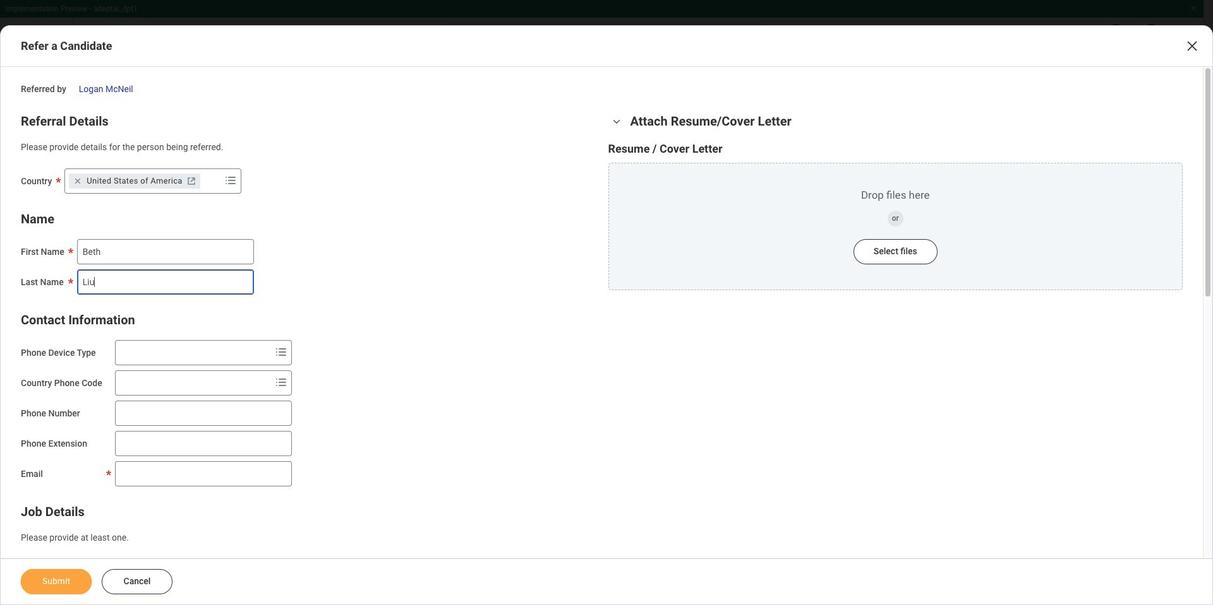 Task type: vqa. For each thing, say whether or not it's contained in the screenshot.
the book open image
yes



Task type: describe. For each thing, give the bounding box(es) containing it.
1 horizontal spatial x image
[[1185, 39, 1200, 54]]

0 horizontal spatial x image
[[780, 104, 792, 117]]

my tasks element
[[1125, 24, 1161, 52]]

united states of america element
[[87, 175, 182, 187]]

profile logan mcneil element
[[1161, 24, 1196, 52]]

ext link image
[[185, 175, 198, 187]]

2 search field from the top
[[115, 372, 271, 395]]

1 vertical spatial prompts image
[[273, 375, 289, 390]]

dashboard expenses image
[[231, 468, 250, 487]]



Task type: locate. For each thing, give the bounding box(es) containing it.
0 vertical spatial prompts image
[[223, 173, 238, 188]]

close environment banner image
[[1190, 4, 1197, 12]]

0 vertical spatial x image
[[1185, 39, 1200, 54]]

list
[[213, 296, 713, 503]]

book open image
[[231, 418, 250, 437]]

prompts image right 'ext link' icon
[[223, 173, 238, 188]]

x small image
[[72, 175, 84, 187]]

None text field
[[77, 269, 254, 295], [115, 401, 292, 426], [115, 462, 292, 487], [77, 269, 254, 295], [115, 401, 292, 426], [115, 462, 292, 487]]

banner
[[0, 0, 1204, 58]]

0 horizontal spatial prompts image
[[223, 173, 238, 188]]

resume / cover letter region
[[608, 141, 1183, 290]]

prompts image down prompts icon at the left
[[273, 375, 289, 390]]

None text field
[[77, 239, 254, 264], [115, 431, 292, 457], [77, 239, 254, 264], [115, 431, 292, 457]]

main content
[[0, 58, 1204, 606]]

united states of america, press delete to clear value, ctrl + enter opens in new window. option
[[69, 173, 200, 189]]

x image
[[1185, 39, 1200, 54], [780, 104, 792, 117]]

group
[[21, 111, 596, 153], [608, 111, 1183, 290], [21, 209, 596, 295], [21, 310, 596, 487], [21, 502, 596, 544]]

1 vertical spatial x image
[[780, 104, 792, 117]]

1 search field from the top
[[115, 342, 271, 364]]

chevron down image
[[609, 118, 624, 127]]

status
[[918, 264, 938, 274]]

1 vertical spatial search field
[[115, 372, 271, 395]]

prompts image
[[223, 173, 238, 188], [273, 375, 289, 390]]

dialog
[[0, 25, 1213, 606], [412, 96, 801, 510]]

Search field
[[115, 342, 271, 364], [115, 372, 271, 395]]

inbox image
[[231, 366, 250, 385]]

0 vertical spatial search field
[[115, 342, 271, 364]]

notifications element
[[1090, 24, 1125, 52]]

prompts image
[[273, 345, 289, 360]]

1 horizontal spatial prompts image
[[273, 375, 289, 390]]



